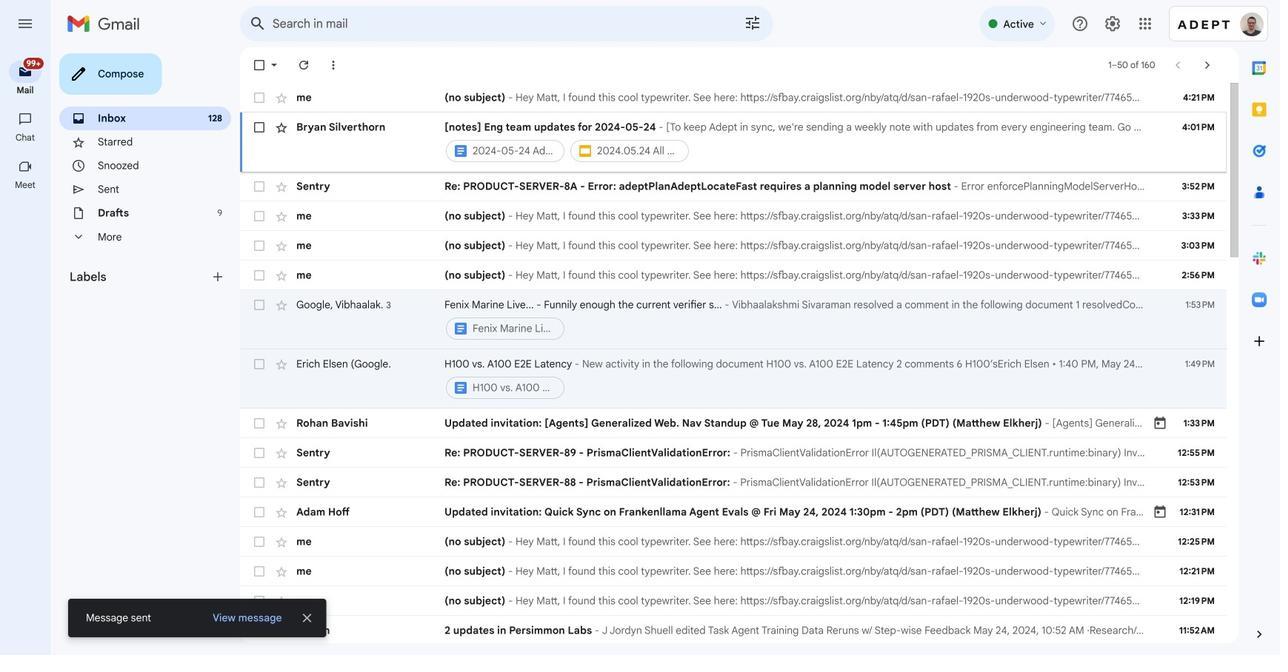 Task type: vqa. For each thing, say whether or not it's contained in the screenshot.
8th row from the top of the page
yes



Task type: describe. For each thing, give the bounding box(es) containing it.
cell for second row
[[444, 120, 1153, 164]]

15 row from the top
[[240, 587, 1227, 616]]

main menu image
[[16, 15, 34, 33]]

16 row from the top
[[240, 616, 1227, 646]]

Search in mail text field
[[273, 16, 702, 31]]

calendar event image for 8th row from the bottom
[[1153, 416, 1168, 431]]

more email options image
[[326, 58, 341, 73]]

9 row from the top
[[240, 409, 1227, 439]]

support image
[[1071, 15, 1089, 33]]

11 row from the top
[[240, 468, 1227, 498]]

14 row from the top
[[240, 557, 1227, 587]]

older image
[[1200, 58, 1215, 73]]

5 row from the top
[[240, 231, 1227, 261]]

2 row from the top
[[240, 113, 1227, 172]]

1 row from the top
[[240, 83, 1227, 113]]

advanced search options image
[[738, 8, 767, 38]]



Task type: locate. For each thing, give the bounding box(es) containing it.
2 cell from the top
[[444, 298, 1153, 342]]

heading
[[0, 84, 50, 96], [0, 132, 50, 144], [0, 179, 50, 191], [70, 270, 210, 284]]

gmail image
[[67, 9, 147, 39]]

1 vertical spatial cell
[[444, 298, 1153, 342]]

7 row from the top
[[240, 290, 1227, 350]]

2 vertical spatial cell
[[444, 357, 1153, 402]]

0 vertical spatial cell
[[444, 120, 1153, 164]]

Search in mail search field
[[240, 6, 773, 41]]

cell for 9th row from the bottom
[[444, 357, 1153, 402]]

calendar event image
[[1153, 416, 1168, 431], [1153, 505, 1168, 520]]

settings image
[[1104, 15, 1122, 33]]

tab list
[[1239, 47, 1280, 602]]

6 row from the top
[[240, 261, 1227, 290]]

search in mail image
[[244, 10, 271, 37]]

0 vertical spatial calendar event image
[[1153, 416, 1168, 431]]

4 row from the top
[[240, 202, 1227, 231]]

12 row from the top
[[240, 498, 1227, 527]]

8 row from the top
[[240, 350, 1227, 409]]

calendar event image for 5th row from the bottom
[[1153, 505, 1168, 520]]

cell
[[444, 120, 1153, 164], [444, 298, 1153, 342], [444, 357, 1153, 402]]

refresh image
[[296, 58, 311, 73]]

1 calendar event image from the top
[[1153, 416, 1168, 431]]

1 cell from the top
[[444, 120, 1153, 164]]

1 vertical spatial calendar event image
[[1153, 505, 1168, 520]]

None checkbox
[[252, 90, 267, 105], [252, 179, 267, 194], [252, 209, 267, 224], [252, 624, 267, 639], [252, 90, 267, 105], [252, 179, 267, 194], [252, 209, 267, 224], [252, 624, 267, 639]]

navigation
[[0, 47, 52, 656]]

10 row from the top
[[240, 439, 1227, 468]]

13 row from the top
[[240, 527, 1227, 557]]

alert
[[24, 34, 1256, 638]]

cell for tenth row from the bottom of the page
[[444, 298, 1153, 342]]

2 calendar event image from the top
[[1153, 505, 1168, 520]]

row
[[240, 83, 1227, 113], [240, 113, 1227, 172], [240, 172, 1227, 202], [240, 202, 1227, 231], [240, 231, 1227, 261], [240, 261, 1227, 290], [240, 290, 1227, 350], [240, 350, 1227, 409], [240, 409, 1227, 439], [240, 439, 1227, 468], [240, 468, 1227, 498], [240, 498, 1227, 527], [240, 527, 1227, 557], [240, 557, 1227, 587], [240, 587, 1227, 616], [240, 616, 1227, 646]]

3 row from the top
[[240, 172, 1227, 202]]

None checkbox
[[252, 58, 267, 73], [252, 120, 267, 135], [252, 58, 267, 73], [252, 120, 267, 135]]

3 cell from the top
[[444, 357, 1153, 402]]



